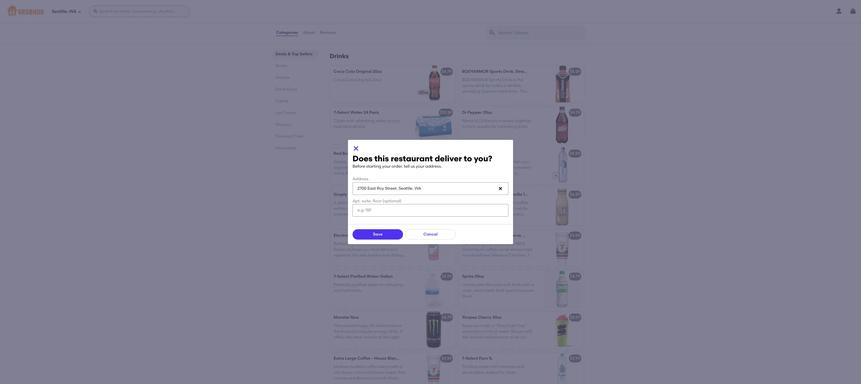 Task type: locate. For each thing, give the bounding box(es) containing it.
an
[[515, 335, 520, 340]]

monster
[[334, 315, 350, 320]]

electrolytes inside purified water with minerals and electrolytes added for taste.
[[462, 370, 485, 375]]

1 vertical spatial $3.59
[[442, 356, 452, 361]]

2 horizontal spatial you
[[522, 159, 529, 164]]

and right minerals
[[517, 364, 525, 369]]

1 vertical spatial blend
[[388, 356, 399, 361]]

and up flavor.
[[462, 206, 470, 211]]

24
[[364, 110, 368, 115]]

extra
[[462, 233, 472, 238], [334, 356, 344, 361]]

0 horizontal spatial added
[[471, 171, 484, 176]]

0 horizontal spatial purified
[[351, 274, 366, 279]]

taurine,
[[380, 165, 395, 170]]

can up 'vapor'
[[482, 159, 490, 164]]

candy
[[276, 99, 289, 104]]

coffee left 7
[[486, 233, 499, 238]]

water down a
[[334, 206, 345, 211]]

undeniably
[[497, 218, 518, 223]]

0 horizontal spatial drink
[[348, 159, 358, 164]]

select up 'perfectly'
[[337, 274, 350, 279]]

a up fun at the top
[[334, 22, 336, 27]]

personal care tab
[[276, 133, 316, 139]]

cold
[[506, 323, 516, 328]]

7- up 'perfectly'
[[334, 274, 337, 279]]

tell
[[404, 164, 410, 169]]

crisp down distilled
[[502, 177, 511, 182]]

1 vertical spatial coca
[[334, 77, 344, 82]]

0 vertical spatial coca cola original 20oz
[[334, 69, 382, 74]]

added down feel.
[[471, 171, 484, 176]]

taste. inside purity you can taste; hydration you can feel. vapor distilled smartwater with added electrolytes for a distinctive pure and crisp taste.
[[512, 177, 523, 182]]

to left stay
[[388, 118, 392, 123]]

1 vertical spatial strawberry
[[352, 233, 374, 238]]

discover
[[462, 200, 479, 205]]

eat,
[[346, 28, 353, 32]]

snacks tab
[[276, 75, 316, 81]]

0 horizontal spatial -
[[372, 356, 373, 361]]

svg image
[[850, 8, 857, 15]]

a right soft
[[531, 282, 534, 287]]

1 vertical spatial -
[[372, 356, 373, 361]]

with up the quenches
[[522, 282, 530, 287]]

24oz right house
[[400, 356, 409, 361]]

smartwater up purity
[[462, 151, 486, 156]]

1 vertical spatial select
[[337, 274, 350, 279]]

the
[[352, 253, 359, 258], [462, 335, 469, 340]]

electrolit
[[334, 233, 351, 238]]

7- up clean
[[334, 110, 337, 115]]

blend right house
[[388, 356, 399, 361]]

52oz
[[376, 192, 385, 197]]

1 vertical spatial $5.99
[[442, 274, 452, 279]]

cola
[[345, 69, 355, 74], [345, 77, 355, 82]]

and inside purified water with minerals and electrolytes added for taste.
[[517, 364, 525, 369]]

flavors up pefectly
[[485, 118, 497, 123]]

with up the mix
[[482, 323, 491, 328]]

7- for 7-select pure 1l
[[462, 356, 466, 361]]

of inside energy drink containing highly quality ingredients of caffeine, taurine, some b-group vitamins, and sugars.
[[356, 165, 360, 170]]

hydrated inside 'clean and refreshing water to stay hydrated all day.'
[[334, 124, 351, 129]]

1 horizontal spatial large
[[473, 233, 485, 238]]

taste. up vanilla
[[512, 177, 523, 182]]

clean
[[474, 288, 484, 293]]

1 horizontal spatial drinks
[[330, 53, 349, 60]]

to left keep
[[348, 247, 352, 252]]

does
[[353, 154, 373, 163]]

vitamins,
[[362, 171, 380, 176]]

coca
[[334, 69, 345, 74], [334, 77, 344, 82]]

cool
[[473, 323, 481, 328]]

smartwater 1l
[[462, 151, 490, 156]]

0 vertical spatial hydrated
[[334, 124, 351, 129]]

and inside keep cool with a "stay cold cup" and enjoy a mix of sweet flavors with the smooth refreshment of an icy!
[[462, 329, 470, 334]]

and inside energy drink containing highly quality ingredients of caffeine, taurine, some b-group vitamins, and sugars.
[[381, 171, 389, 176]]

banana
[[538, 69, 554, 74]]

deliciously
[[337, 22, 358, 27]]

1l right 'pure'
[[489, 356, 493, 361]]

address
[[353, 177, 368, 182]]

your down "this"
[[382, 164, 391, 169]]

wa
[[69, 9, 76, 14]]

for down minerals
[[500, 370, 505, 375]]

1 vertical spatial flavors
[[334, 247, 347, 252]]

- left house
[[372, 356, 373, 361]]

refreshing down married
[[498, 124, 517, 129]]

1 horizontal spatial blend
[[462, 118, 473, 123]]

0 vertical spatial electrolytes
[[485, 171, 508, 176]]

1 horizontal spatial purified
[[462, 364, 477, 369]]

us
[[411, 164, 415, 169]]

and down juice
[[375, 206, 383, 211]]

and inside a delicious orange juice free from water or preservtives and not from concentrate.
[[375, 206, 383, 211]]

0 vertical spatial the
[[352, 253, 359, 258]]

suite,
[[362, 199, 372, 203]]

water inside 'clean and refreshing water to stay hydrated all day.'
[[375, 118, 387, 123]]

magnifying glass icon image
[[489, 29, 496, 36]]

0 vertical spatial strawberry
[[516, 69, 537, 74]]

lemon-lime flavored soft drink with a crisp, clean taste that quenches your thirst.
[[462, 282, 534, 299]]

flavors up an
[[511, 329, 524, 334]]

1 horizontal spatial extra
[[462, 233, 472, 238]]

rings
[[387, 16, 397, 21]]

strawberry right 'drink,'
[[516, 69, 537, 74]]

to right fun at the top
[[341, 28, 345, 32]]

2 horizontal spatial electrolytes
[[485, 171, 508, 176]]

1 vertical spatial large
[[345, 356, 356, 361]]

starbucks frappuccino vanilla 13.7oz image
[[541, 188, 584, 226]]

grocery tab
[[276, 122, 316, 128]]

$5.99 for smartwater
[[442, 151, 452, 156]]

and up all
[[346, 118, 354, 123]]

0 horizontal spatial 24oz
[[400, 356, 409, 361]]

of up divine
[[511, 200, 515, 205]]

care
[[294, 134, 303, 139]]

seattle, wa
[[52, 9, 76, 14]]

1 vertical spatial taste.
[[506, 370, 517, 375]]

drinks down zesty
[[330, 53, 349, 60]]

2 vertical spatial 7-
[[462, 356, 466, 361]]

the inside keep cool with a "stay cold cup" and enjoy a mix of sweet flavors with the smooth refreshment of an icy!
[[462, 335, 469, 340]]

drinks down the deals
[[276, 63, 288, 68]]

to left form
[[462, 124, 466, 129]]

hydrated down clean
[[334, 124, 351, 129]]

water
[[375, 118, 387, 123], [334, 206, 345, 211], [368, 282, 379, 287], [478, 364, 489, 369]]

0 horizontal spatial your
[[382, 164, 391, 169]]

0 horizontal spatial refreshing
[[355, 118, 374, 123]]

blend up form
[[462, 118, 473, 123]]

and inside funyuns® onion flavored rings are a deliciously different snack that's fun to eat, with a crisp texture and zesty onion flavor
[[392, 28, 400, 32]]

highly
[[381, 159, 392, 164]]

1 horizontal spatial flavors
[[485, 118, 497, 123]]

13.7oz
[[523, 192, 535, 197]]

a
[[334, 200, 337, 205]]

and down that's at the top left of the page
[[392, 28, 400, 32]]

and down keep
[[462, 329, 470, 334]]

hydration
[[502, 159, 521, 164]]

0 horizontal spatial coffee
[[357, 356, 371, 361]]

0 horizontal spatial drinks
[[276, 63, 288, 68]]

drink inside lemon-lime flavored soft drink with a crisp, clean taste that quenches your thirst.
[[512, 282, 521, 287]]

to inside "refreshing kiwi and strawberry flavors to keep you hydrated and replenish the electrolytes lost during exercise."
[[348, 247, 352, 252]]

energy
[[334, 159, 347, 164]]

30oz
[[492, 315, 502, 320]]

$3.59 for extra large coffee - house blend 24oz
[[442, 356, 452, 361]]

$5.99 for sprite
[[442, 274, 452, 279]]

1 horizontal spatial 24oz
[[545, 233, 554, 238]]

0 vertical spatial coca
[[334, 69, 345, 74]]

flavors up replenish at left bottom
[[334, 247, 347, 252]]

1 horizontal spatial the
[[462, 335, 469, 340]]

0 vertical spatial flavors
[[485, 118, 497, 123]]

added
[[471, 171, 484, 176], [486, 370, 499, 375]]

with left minerals
[[490, 364, 498, 369]]

for down gallon
[[380, 282, 385, 287]]

smartwater inside purity you can taste; hydration you can feel. vapor distilled smartwater with added electrolytes for a distinctive pure and crisp taste.
[[508, 165, 531, 170]]

a down the 23
[[477, 124, 480, 129]]

purified down 7-select pure 1l on the right of the page
[[462, 364, 477, 369]]

electrolytes down keep
[[360, 253, 382, 258]]

1 vertical spatial coffee
[[357, 356, 371, 361]]

0 horizontal spatial the
[[352, 253, 359, 258]]

sellers
[[300, 52, 313, 56]]

1 vertical spatial electrolytes
[[360, 253, 382, 258]]

categories button
[[276, 22, 298, 43]]

taste. down minerals
[[506, 370, 517, 375]]

finest
[[483, 212, 494, 217]]

ice cream tab
[[276, 110, 316, 116]]

the inside "refreshing kiwi and strawberry flavors to keep you hydrated and replenish the electrolytes lost during exercise."
[[352, 253, 359, 258]]

svg image
[[93, 9, 98, 13], [78, 10, 81, 13], [353, 145, 360, 152], [498, 186, 503, 191]]

1 horizontal spatial smartwater
[[508, 165, 531, 170]]

you up feel.
[[474, 159, 481, 164]]

from up 'not'
[[389, 200, 399, 205]]

can down purity
[[462, 165, 470, 170]]

1 vertical spatial refreshing
[[498, 124, 517, 129]]

drink
[[348, 159, 358, 164], [512, 282, 521, 287]]

seattle,
[[52, 9, 68, 14]]

water down pack
[[375, 118, 387, 123]]

you right hydration
[[522, 159, 529, 164]]

1 vertical spatial for
[[380, 282, 385, 287]]

of left the 23
[[474, 118, 478, 123]]

7- for 7-select purified water gallon
[[334, 274, 337, 279]]

0 vertical spatial purified
[[351, 274, 366, 279]]

reviews
[[320, 30, 336, 35]]

added inside purity you can taste; hydration you can feel. vapor distilled smartwater with added electrolytes for a distinctive pure and crisp taste.
[[471, 171, 484, 176]]

b-
[[345, 171, 350, 176]]

stay
[[393, 118, 401, 123]]

1 vertical spatial drinks
[[276, 63, 288, 68]]

dr
[[462, 110, 467, 115]]

for inside perfectly purified water for refueling and hydration.
[[380, 282, 385, 287]]

0 horizontal spatial you
[[363, 247, 370, 252]]

juice
[[364, 192, 375, 197]]

$5.39
[[570, 69, 580, 74]]

keep cool with a "stay cold cup" and enjoy a mix of sweet flavors with the smooth refreshment of an icy!
[[462, 323, 533, 340]]

0 vertical spatial 24oz
[[545, 233, 554, 238]]

0 vertical spatial coffee
[[486, 233, 499, 238]]

electrolytes down 7-select pure 1l on the right of the page
[[462, 370, 485, 375]]

a inside blend of 23 flavors married together to form a pefectly refreshing soda.
[[477, 124, 480, 129]]

purified up purified
[[351, 274, 366, 279]]

1 horizontal spatial coffee
[[486, 233, 499, 238]]

2 coca cola original 20oz from the top
[[334, 77, 381, 82]]

drink down 12oz
[[348, 159, 358, 164]]

1 horizontal spatial water
[[367, 274, 379, 279]]

0 vertical spatial added
[[471, 171, 484, 176]]

1 vertical spatial hydrated
[[371, 247, 389, 252]]

2 horizontal spatial for
[[509, 171, 514, 176]]

sprite 20oz image
[[541, 270, 584, 308]]

cherry
[[478, 315, 491, 320]]

1 horizontal spatial electrolytes
[[462, 370, 485, 375]]

2 vertical spatial select
[[466, 356, 478, 361]]

dr pepper 20oz image
[[541, 106, 584, 144]]

save
[[373, 232, 383, 237]]

refreshing inside 'clean and refreshing water to stay hydrated all day.'
[[355, 118, 374, 123]]

1 vertical spatial extra
[[334, 356, 344, 361]]

water inside purified water with minerals and electrolytes added for taste.
[[478, 364, 489, 369]]

1l up 'vapor'
[[487, 151, 490, 156]]

0 horizontal spatial large
[[345, 356, 356, 361]]

from down (optional)
[[391, 206, 400, 211]]

free
[[381, 200, 388, 205]]

0 vertical spatial $3.59
[[570, 233, 580, 238]]

0 horizontal spatial extra
[[334, 356, 344, 361]]

coca cola original 20oz image
[[412, 65, 455, 103]]

grocery
[[276, 122, 292, 127]]

24oz
[[545, 233, 554, 238], [400, 356, 409, 361]]

0 vertical spatial drink
[[348, 159, 358, 164]]

with inside purity you can taste; hydration you can feel. vapor distilled smartwater with added electrolytes for a distinctive pure and crisp taste.
[[462, 171, 470, 176]]

funyuns®
[[334, 16, 355, 21]]

household tab
[[276, 145, 316, 151]]

to inside funyuns® onion flavored rings are a deliciously different snack that's fun to eat, with a crisp texture and zesty onion flavor
[[341, 28, 345, 32]]

taste. inside purified water with minerals and electrolytes added for taste.
[[506, 370, 517, 375]]

1 vertical spatial crisp
[[502, 177, 511, 182]]

water inside perfectly purified water for refueling and hydration.
[[368, 282, 379, 287]]

0 vertical spatial extra
[[462, 233, 472, 238]]

strawberry
[[516, 69, 537, 74], [352, 233, 374, 238]]

coffee left house
[[357, 356, 371, 361]]

0 vertical spatial taste.
[[512, 177, 523, 182]]

1 vertical spatial coca cola original 20oz
[[334, 77, 381, 82]]

preservtives
[[351, 206, 374, 211]]

0 vertical spatial blend
[[462, 118, 473, 123]]

0 horizontal spatial can
[[462, 165, 470, 170]]

the left smooth
[[462, 335, 469, 340]]

1 vertical spatial the
[[462, 335, 469, 340]]

creamy
[[483, 200, 498, 205]]

of up refreshment
[[494, 329, 498, 334]]

0 horizontal spatial electrolytes
[[360, 253, 382, 258]]

snack
[[376, 22, 388, 27]]

are
[[398, 16, 405, 21]]

extra large coffee - 7 reserve colombian 24oz image
[[541, 229, 584, 267]]

to inside 'clean and refreshing water to stay hydrated all day.'
[[388, 118, 392, 123]]

your inside lemon-lime flavored soft drink with a crisp, clean taste that quenches your thirst.
[[525, 288, 534, 293]]

1 horizontal spatial you
[[474, 159, 481, 164]]

0 horizontal spatial crisp
[[367, 28, 377, 32]]

feel.
[[471, 165, 479, 170]]

deliver
[[435, 154, 462, 163]]

with up distinctive
[[462, 171, 470, 176]]

bodyarmor sports drink, strawberry banana 28oz image
[[541, 65, 584, 103]]

2 vertical spatial electrolytes
[[462, 370, 485, 375]]

1 vertical spatial drink
[[512, 282, 521, 287]]

distinctive
[[462, 177, 482, 182]]

flavors inside keep cool with a "stay cold cup" and enjoy a mix of sweet flavors with the smooth refreshment of an icy!
[[511, 329, 524, 334]]

the down keep
[[352, 253, 359, 258]]

1 horizontal spatial can
[[482, 159, 490, 164]]

large for extra large coffee - 7 reserve colombian 24oz
[[473, 233, 485, 238]]

coca cola original 20oz
[[334, 69, 382, 74], [334, 77, 381, 82]]

- left 7
[[500, 233, 502, 238]]

1 coca cola original 20oz from the top
[[334, 69, 382, 74]]

slurpee cherry 30oz image
[[541, 311, 584, 349]]

of up group
[[356, 165, 360, 170]]

strawberry up kiwi
[[352, 233, 374, 238]]

smartwater down hydration
[[508, 165, 531, 170]]

$4.79 for blend of 23 flavors married together to form a pefectly refreshing soda.
[[570, 110, 580, 115]]

your right the quenches
[[525, 288, 534, 293]]

you
[[474, 159, 481, 164], [522, 159, 529, 164], [363, 247, 370, 252]]

7- left 'pure'
[[462, 356, 466, 361]]

to up feel.
[[464, 154, 472, 163]]

24oz right colombian
[[545, 233, 554, 238]]

luscious
[[519, 218, 535, 223]]

added down 'pure'
[[486, 370, 499, 375]]

$5.29
[[442, 233, 452, 238]]

2 vertical spatial for
[[500, 370, 505, 375]]

starbucks
[[462, 192, 482, 197]]

0 vertical spatial large
[[473, 233, 485, 238]]

select up clean
[[337, 110, 350, 115]]

hydrated down strawberry
[[371, 247, 389, 252]]

water down 7-select purified water gallon
[[368, 282, 379, 287]]

your for does
[[416, 164, 424, 169]]

0 horizontal spatial smartwater
[[462, 151, 486, 156]]

select for water
[[337, 110, 350, 115]]

$5.99
[[442, 151, 452, 156], [442, 274, 452, 279], [570, 315, 580, 320]]

and down 'perfectly'
[[334, 288, 341, 293]]

electrolytes down distilled
[[485, 171, 508, 176]]

with up flavor
[[354, 28, 363, 32]]

orange
[[348, 192, 363, 197]]

for down hydration
[[509, 171, 514, 176]]

large
[[473, 233, 485, 238], [345, 356, 356, 361]]

soft
[[503, 282, 511, 287]]

purified inside purified water with minerals and electrolytes added for taste.
[[462, 364, 477, 369]]

1 vertical spatial original
[[356, 77, 371, 82]]

select left 'pure'
[[466, 356, 478, 361]]

e,g. 555 Main St, New York NY 10018 search field
[[353, 182, 509, 195]]

$3.59
[[570, 233, 580, 238], [442, 356, 452, 361]]

water down 'pure'
[[478, 364, 489, 369]]

refreshing up day.
[[355, 118, 374, 123]]

0 vertical spatial crisp
[[367, 28, 377, 32]]

electrolytes inside "refreshing kiwi and strawberry flavors to keep you hydrated and replenish the electrolytes lost during exercise."
[[360, 253, 382, 258]]

e,g. 15F search field
[[353, 204, 509, 217]]

distilled
[[492, 165, 507, 170]]

categories
[[276, 30, 298, 35]]

1 horizontal spatial crisp
[[502, 177, 511, 182]]

1 horizontal spatial -
[[500, 233, 502, 238]]

and right pure
[[493, 177, 501, 182]]

refreshing
[[334, 241, 354, 246]]

1 horizontal spatial hydrated
[[371, 247, 389, 252]]

a up mixed on the right of page
[[480, 200, 482, 205]]

1 horizontal spatial strawberry
[[516, 69, 537, 74]]

funyuns® onion flavored rings are a deliciously different snack that's fun to eat, with a crisp texture and zesty onion flavor button
[[330, 4, 455, 41]]

1 horizontal spatial drink
[[512, 282, 521, 287]]

minerals
[[499, 364, 516, 369]]

perfectly
[[334, 282, 351, 287]]

refreshment
[[485, 335, 509, 340]]

candy tab
[[276, 98, 316, 104]]

and up during on the bottom left of the page
[[390, 247, 397, 252]]

flavors inside "refreshing kiwi and strawberry flavors to keep you hydrated and replenish the electrolytes lost during exercise."
[[334, 247, 347, 252]]

water up perfectly purified water for refueling and hydration.
[[367, 274, 379, 279]]

1 horizontal spatial $3.59
[[570, 233, 580, 238]]

of inside discover a creamy blend of coffee and milk, mixed with divine vanilla flavor. the finest arabica beans create a rich and undeniably luscious beverage.
[[511, 200, 515, 205]]

blend of 23 flavors married together to form a pefectly refreshing soda.
[[462, 118, 532, 129]]

crisp down different
[[367, 28, 377, 32]]

0 vertical spatial for
[[509, 171, 514, 176]]

$3.99
[[570, 356, 580, 361]]

extra large coffee - house blend 24oz image
[[412, 352, 455, 384]]

coffee for house
[[357, 356, 371, 361]]

of inside blend of 23 flavors married together to form a pefectly refreshing soda.
[[474, 118, 478, 123]]

your right us
[[416, 164, 424, 169]]

and down taurine,
[[381, 171, 389, 176]]

fresh food tab
[[276, 86, 316, 92]]

slurpee
[[462, 315, 477, 320]]

to inside blend of 23 flavors married together to form a pefectly refreshing soda.
[[462, 124, 466, 129]]

drink up the quenches
[[512, 282, 521, 287]]

simply
[[334, 192, 347, 197]]

cream
[[283, 110, 296, 115]]

1 vertical spatial smartwater
[[508, 165, 531, 170]]

water left 24
[[351, 110, 363, 115]]

with up arabica
[[494, 206, 502, 211]]

a down hydration
[[515, 171, 518, 176]]

1 vertical spatial can
[[462, 165, 470, 170]]

1 horizontal spatial for
[[500, 370, 505, 375]]

you?
[[474, 154, 492, 163]]

0 vertical spatial select
[[337, 110, 350, 115]]

0 horizontal spatial blend
[[388, 356, 399, 361]]



Task type: vqa. For each thing, say whether or not it's contained in the screenshot.


Task type: describe. For each thing, give the bounding box(es) containing it.
refreshing inside blend of 23 flavors married together to form a pefectly refreshing soda.
[[498, 124, 517, 129]]

concentrate.
[[334, 212, 359, 217]]

extra for extra large coffee - 7 reserve colombian 24oz
[[462, 233, 472, 238]]

starting
[[366, 164, 381, 169]]

address.
[[425, 164, 442, 169]]

with up 'icy!'
[[525, 329, 533, 334]]

extra large coffee - house blend 24oz
[[334, 356, 409, 361]]

$3.59 for extra large coffee - 7 reserve colombian 24oz
[[570, 233, 580, 238]]

and right kiwi
[[364, 241, 371, 246]]

drinks tab
[[276, 63, 316, 69]]

with inside lemon-lime flavored soft drink with a crisp, clean taste that quenches your thirst.
[[522, 282, 530, 287]]

purified water with minerals and electrolytes added for taste.
[[462, 364, 525, 375]]

ice cream
[[276, 110, 296, 115]]

hydration.
[[342, 288, 362, 293]]

about button
[[303, 22, 315, 43]]

0 vertical spatial drinks
[[330, 53, 349, 60]]

0 vertical spatial from
[[389, 200, 399, 205]]

all
[[352, 124, 357, 129]]

&
[[288, 52, 291, 56]]

taste
[[485, 288, 495, 293]]

1 vertical spatial from
[[391, 206, 400, 211]]

7-select purified water gallon image
[[412, 270, 455, 308]]

1 vertical spatial 1l
[[489, 356, 493, 361]]

7-select pure 1l image
[[541, 352, 584, 384]]

quality
[[393, 159, 406, 164]]

$4.79 for coca cola original 20oz
[[442, 69, 452, 74]]

flavor.
[[462, 212, 474, 217]]

household
[[276, 146, 297, 151]]

day.
[[358, 124, 366, 129]]

flavor
[[356, 33, 367, 38]]

1 vertical spatial 24oz
[[400, 356, 409, 361]]

main navigation navigation
[[0, 0, 861, 22]]

floor
[[373, 199, 382, 203]]

hydrated inside "refreshing kiwi and strawberry flavors to keep you hydrated and replenish the electrolytes lost during exercise."
[[371, 247, 389, 252]]

- for house
[[372, 356, 373, 361]]

$6.59
[[570, 192, 580, 197]]

your for lemon-
[[525, 288, 534, 293]]

0 vertical spatial 1l
[[487, 151, 490, 156]]

cancel button
[[405, 229, 456, 240]]

water inside a delicious orange juice free from water or preservtives and not from concentrate.
[[334, 206, 345, 211]]

juice
[[371, 200, 380, 205]]

$12.39
[[440, 110, 452, 115]]

and inside perfectly purified water for refueling and hydration.
[[334, 288, 341, 293]]

kiwi
[[355, 241, 363, 246]]

select for pure
[[466, 356, 478, 361]]

some
[[334, 171, 344, 176]]

a inside purity you can taste; hydration you can feel. vapor distilled smartwater with added electrolytes for a distinctive pure and crisp taste.
[[515, 171, 518, 176]]

0 vertical spatial cola
[[345, 69, 355, 74]]

0 vertical spatial original
[[356, 69, 372, 74]]

- for 7
[[500, 233, 502, 238]]

$9.59
[[442, 192, 452, 197]]

before
[[353, 164, 365, 169]]

a left the mix
[[482, 329, 485, 334]]

a left rich on the right of page
[[476, 218, 479, 223]]

sweet
[[498, 329, 510, 334]]

together
[[515, 118, 532, 123]]

for inside purity you can taste; hydration you can feel. vapor distilled smartwater with added electrolytes for a distinctive pure and crisp taste.
[[509, 171, 514, 176]]

refueling
[[386, 282, 403, 287]]

7- for 7-select water 24 pack
[[334, 110, 337, 115]]

7-select water 24 pack
[[334, 110, 379, 115]]

$4.79 for lemon-lime flavored soft drink with a crisp, clean taste that quenches your thirst.
[[570, 274, 580, 279]]

a up the mix
[[491, 323, 494, 328]]

drink inside energy drink containing highly quality ingredients of caffeine, taurine, some b-group vitamins, and sugars.
[[348, 159, 358, 164]]

blend inside blend of 23 flavors married together to form a pefectly refreshing soda.
[[462, 118, 473, 123]]

milk,
[[471, 206, 480, 211]]

smartwater 1l image
[[541, 147, 584, 185]]

crisp inside funyuns® onion flavored rings are a deliciously different snack that's fun to eat, with a crisp texture and zesty onion flavor
[[367, 28, 377, 32]]

drinks inside tab
[[276, 63, 288, 68]]

not
[[384, 206, 390, 211]]

married
[[498, 118, 514, 123]]

flavored
[[369, 16, 386, 21]]

vapor
[[480, 165, 491, 170]]

1 coca from the top
[[334, 69, 345, 74]]

0 horizontal spatial strawberry
[[352, 233, 374, 238]]

crisp inside purity you can taste; hydration you can feel. vapor distilled smartwater with added electrolytes for a distinctive pure and crisp taste.
[[502, 177, 511, 182]]

for inside purified water with minerals and electrolytes added for taste.
[[500, 370, 505, 375]]

to inside does this restaurant deliver to you? before starting your order, tell us your address.
[[464, 154, 472, 163]]

extra for extra large coffee - house blend 24oz
[[334, 356, 344, 361]]

crisp,
[[462, 288, 473, 293]]

this
[[375, 154, 389, 163]]

sports
[[490, 69, 502, 74]]

2 coca from the top
[[334, 77, 344, 82]]

deals & top sellers tab
[[276, 51, 316, 57]]

0 vertical spatial water
[[351, 110, 363, 115]]

cup"
[[517, 323, 527, 328]]

7-select water 24 pack image
[[412, 106, 455, 144]]

and down finest
[[488, 218, 496, 223]]

select for purified
[[337, 274, 350, 279]]

purity you can taste; hydration you can feel. vapor distilled smartwater with added electrolytes for a distinctive pure and crisp taste.
[[462, 159, 531, 182]]

you inside "refreshing kiwi and strawberry flavors to keep you hydrated and replenish the electrolytes lost during exercise."
[[363, 247, 370, 252]]

ice
[[276, 110, 282, 115]]

apt, suite, floor (optional)
[[353, 199, 402, 203]]

smooth
[[470, 335, 484, 340]]

does this restaurant deliver to you? before starting your order, tell us your address.
[[353, 154, 492, 169]]

vanilla
[[509, 192, 522, 197]]

keep
[[353, 247, 362, 252]]

during
[[391, 253, 404, 258]]

exercise.
[[334, 259, 351, 264]]

discover a creamy blend of coffee and milk, mixed with divine vanilla flavor. the finest arabica beans create a rich and undeniably luscious beverage.
[[462, 200, 535, 228]]

quenches
[[505, 288, 524, 293]]

sprite
[[462, 274, 474, 279]]

funyuns onion flavored rings 6oz image
[[412, 4, 455, 41]]

starbucks frappuccino vanilla 13.7oz
[[462, 192, 535, 197]]

electrolytes inside purity you can taste; hydration you can feel. vapor distilled smartwater with added electrolytes for a distinctive pure and crisp taste.
[[485, 171, 508, 176]]

7-select pure 1l
[[462, 356, 493, 361]]

large for extra large coffee - house blend 24oz
[[345, 356, 356, 361]]

1 vertical spatial water
[[367, 274, 379, 279]]

1 vertical spatial cola
[[345, 77, 355, 82]]

sprite 20oz
[[462, 274, 484, 279]]

flavors inside blend of 23 flavors married together to form a pefectly refreshing soda.
[[485, 118, 497, 123]]

0 vertical spatial can
[[482, 159, 490, 164]]

a down different
[[364, 28, 366, 32]]

monster 16oz image
[[412, 311, 455, 349]]

lime
[[477, 282, 485, 287]]

electrolit strawberry kiwi 21oz image
[[412, 229, 455, 267]]

reserve
[[506, 233, 521, 238]]

texture
[[378, 28, 391, 32]]

thirst.
[[462, 294, 473, 299]]

apt,
[[353, 199, 361, 203]]

divine
[[503, 206, 514, 211]]

7-select purified water gallon
[[334, 274, 393, 279]]

simply orange juice 52oz image
[[412, 188, 455, 226]]

28oz
[[555, 69, 564, 74]]

added inside purified water with minerals and electrolytes added for taste.
[[486, 370, 499, 375]]

delicious
[[338, 200, 355, 205]]

red bull 12oz image
[[412, 147, 455, 185]]

bull
[[342, 151, 350, 156]]

lost
[[383, 253, 390, 258]]

monster 16oz
[[334, 315, 359, 320]]

with inside discover a creamy blend of coffee and milk, mixed with divine vanilla flavor. the finest arabica beans create a rich and undeniably luscious beverage.
[[494, 206, 502, 211]]

with inside funyuns® onion flavored rings are a deliciously different snack that's fun to eat, with a crisp texture and zesty onion flavor
[[354, 28, 363, 32]]

(optional)
[[383, 199, 402, 203]]

with inside purified water with minerals and electrolytes added for taste.
[[490, 364, 498, 369]]

coffee for 7
[[486, 233, 499, 238]]

icy!
[[521, 335, 527, 340]]

2 vertical spatial $5.99
[[570, 315, 580, 320]]

21oz
[[384, 233, 392, 238]]

drink,
[[503, 69, 515, 74]]

of left an
[[510, 335, 514, 340]]

order,
[[392, 164, 403, 169]]

and inside 'clean and refreshing water to stay hydrated all day.'
[[346, 118, 354, 123]]

a delicious orange juice free from water or preservtives and not from concentrate.
[[334, 200, 400, 217]]

a inside lemon-lime flavored soft drink with a crisp, clean taste that quenches your thirst.
[[531, 282, 534, 287]]

and inside purity you can taste; hydration you can feel. vapor distilled smartwater with added electrolytes for a distinctive pure and crisp taste.
[[493, 177, 501, 182]]



